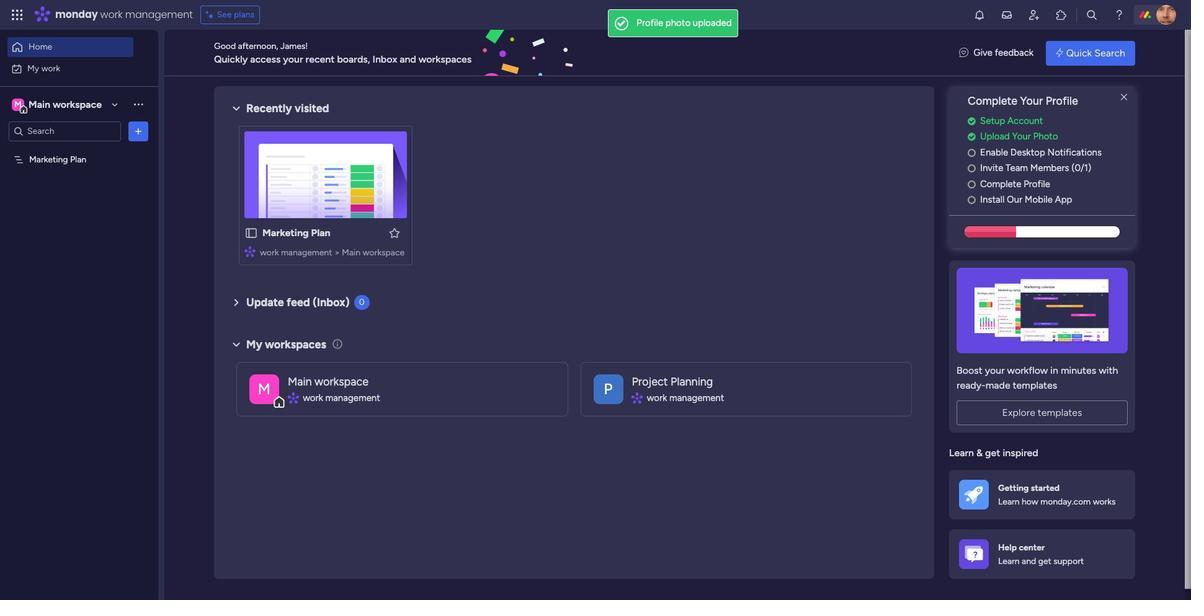 Task type: vqa. For each thing, say whether or not it's contained in the screenshot.
6 to the left
no



Task type: locate. For each thing, give the bounding box(es) containing it.
recently visited
[[246, 102, 329, 115]]

marketing down search in workspace field in the top left of the page
[[29, 154, 68, 165]]

complete profile link
[[968, 177, 1135, 191]]

0 horizontal spatial my
[[27, 63, 39, 74]]

marketing inside "list box"
[[29, 154, 68, 165]]

marketing right public board icon
[[262, 227, 309, 239]]

complete up the setup
[[968, 94, 1017, 108]]

inbox image
[[1001, 9, 1013, 21]]

circle o image left invite
[[968, 164, 976, 173]]

getting started learn how monday.com works
[[998, 483, 1116, 507]]

0 horizontal spatial work management
[[303, 393, 380, 404]]

main down my workspaces
[[288, 375, 312, 389]]

0 horizontal spatial your
[[283, 53, 303, 65]]

my
[[27, 63, 39, 74], [246, 338, 262, 352]]

2 horizontal spatial main
[[342, 248, 360, 258]]

1 horizontal spatial get
[[1038, 556, 1051, 567]]

1 horizontal spatial workspace image
[[249, 374, 279, 404]]

0 horizontal spatial workspaces
[[265, 338, 326, 352]]

Search in workspace field
[[26, 124, 104, 138]]

circle o image left complete profile
[[968, 180, 976, 189]]

m
[[14, 99, 22, 109], [258, 380, 271, 398]]

marketing plan
[[29, 154, 86, 165], [262, 227, 330, 239]]

circle o image inside complete profile link
[[968, 180, 976, 189]]

0 horizontal spatial and
[[400, 53, 416, 65]]

work management for m
[[303, 393, 380, 404]]

m inside workspace selection 'element'
[[14, 99, 22, 109]]

templates inside boost your workflow in minutes with ready-made templates
[[1013, 380, 1057, 391]]

help
[[998, 543, 1017, 553]]

uploaded
[[693, 17, 732, 29]]

workspace image containing p
[[593, 374, 623, 404]]

0 vertical spatial profile
[[637, 17, 663, 29]]

plan
[[70, 154, 86, 165], [311, 227, 330, 239]]

1 vertical spatial my
[[246, 338, 262, 352]]

and inside good afternoon, james! quickly access your recent boards, inbox and workspaces
[[400, 53, 416, 65]]

get right the "&"
[[985, 447, 1000, 459]]

work down home
[[41, 63, 60, 74]]

1 horizontal spatial marketing
[[262, 227, 309, 239]]

your for complete
[[1020, 94, 1043, 108]]

planning
[[671, 375, 713, 389]]

1 vertical spatial learn
[[998, 497, 1020, 507]]

your down account
[[1012, 131, 1031, 142]]

get down center
[[1038, 556, 1051, 567]]

your inside boost your workflow in minutes with ready-made templates
[[985, 365, 1005, 376]]

main workspace down my workspaces
[[288, 375, 368, 389]]

0 vertical spatial and
[[400, 53, 416, 65]]

project
[[632, 375, 668, 389]]

0 vertical spatial marketing plan
[[29, 154, 86, 165]]

work management
[[303, 393, 380, 404], [647, 393, 724, 404]]

and
[[400, 53, 416, 65], [1022, 556, 1036, 567]]

monday.com
[[1040, 497, 1091, 507]]

marketing plan list box
[[0, 146, 158, 337]]

complete for complete your profile
[[968, 94, 1017, 108]]

templates image image
[[960, 268, 1124, 353]]

main
[[29, 98, 50, 110], [342, 248, 360, 258], [288, 375, 312, 389]]

1 vertical spatial your
[[1012, 131, 1031, 142]]

works
[[1093, 497, 1116, 507]]

0 horizontal spatial workspace image
[[12, 98, 24, 111]]

desktop
[[1010, 147, 1045, 158]]

2 circle o image from the top
[[968, 164, 976, 173]]

circle o image left the install
[[968, 196, 976, 205]]

0 vertical spatial your
[[283, 53, 303, 65]]

photo
[[1033, 131, 1058, 142]]

1 vertical spatial and
[[1022, 556, 1036, 567]]

main workspace
[[29, 98, 102, 110], [288, 375, 368, 389]]

workspace selection element
[[12, 97, 104, 113]]

main down my work
[[29, 98, 50, 110]]

help center element
[[949, 530, 1135, 580]]

2 horizontal spatial workspace image
[[593, 374, 623, 404]]

james!
[[280, 41, 308, 51]]

center
[[1019, 543, 1045, 553]]

0 vertical spatial m
[[14, 99, 22, 109]]

management
[[125, 7, 193, 22], [281, 248, 332, 258], [325, 393, 380, 404], [669, 393, 724, 404]]

1 vertical spatial workspaces
[[265, 338, 326, 352]]

and down center
[[1022, 556, 1036, 567]]

workspaces right inbox
[[419, 53, 472, 65]]

enable desktop notifications
[[980, 147, 1102, 158]]

mobile
[[1025, 194, 1053, 206]]

enable
[[980, 147, 1008, 158]]

feed
[[287, 296, 310, 310]]

1 vertical spatial your
[[985, 365, 1005, 376]]

marketing plan down search in workspace field in the top left of the page
[[29, 154, 86, 165]]

explore
[[1002, 407, 1035, 419]]

my for my work
[[27, 63, 39, 74]]

0 vertical spatial main
[[29, 98, 50, 110]]

upload
[[980, 131, 1010, 142]]

quick search button
[[1046, 41, 1135, 65]]

0 horizontal spatial marketing plan
[[29, 154, 86, 165]]

quick
[[1066, 47, 1092, 59]]

4 circle o image from the top
[[968, 196, 976, 205]]

my down home
[[27, 63, 39, 74]]

main workspace up search in workspace field in the top left of the page
[[29, 98, 102, 110]]

2 vertical spatial learn
[[998, 556, 1020, 567]]

templates down workflow
[[1013, 380, 1057, 391]]

1 vertical spatial m
[[258, 380, 271, 398]]

3 circle o image from the top
[[968, 180, 976, 189]]

support
[[1053, 556, 1084, 567]]

(inbox)
[[313, 296, 350, 310]]

1 horizontal spatial workspaces
[[419, 53, 472, 65]]

1 horizontal spatial marketing plan
[[262, 227, 330, 239]]

0 vertical spatial plan
[[70, 154, 86, 165]]

work right "monday"
[[100, 7, 123, 22]]

1 vertical spatial complete
[[980, 179, 1021, 190]]

1 work management from the left
[[303, 393, 380, 404]]

learn inside getting started learn how monday.com works
[[998, 497, 1020, 507]]

learn inside help center learn and get support
[[998, 556, 1020, 567]]

your
[[283, 53, 303, 65], [985, 365, 1005, 376]]

1 vertical spatial get
[[1038, 556, 1051, 567]]

workspace
[[53, 98, 102, 110], [363, 248, 405, 258], [315, 375, 368, 389]]

0 horizontal spatial main
[[29, 98, 50, 110]]

close my workspaces image
[[229, 337, 244, 352]]

0 vertical spatial complete
[[968, 94, 1017, 108]]

add to favorites image
[[388, 227, 401, 239]]

check circle image
[[968, 116, 976, 126]]

give
[[973, 47, 993, 58]]

0 vertical spatial your
[[1020, 94, 1043, 108]]

p
[[604, 380, 613, 398]]

circle o image down check circle icon
[[968, 148, 976, 157]]

marketing plan up work management > main workspace
[[262, 227, 330, 239]]

1 vertical spatial templates
[[1038, 407, 1082, 419]]

2 vertical spatial main
[[288, 375, 312, 389]]

workspace image
[[12, 98, 24, 111], [249, 374, 279, 404], [593, 374, 623, 404]]

1 horizontal spatial and
[[1022, 556, 1036, 567]]

workspace image for main
[[249, 374, 279, 404]]

workspaces
[[419, 53, 472, 65], [265, 338, 326, 352]]

0 horizontal spatial m
[[14, 99, 22, 109]]

0 vertical spatial learn
[[949, 447, 974, 459]]

marketing
[[29, 154, 68, 165], [262, 227, 309, 239]]

complete up the install
[[980, 179, 1021, 190]]

1 horizontal spatial work management
[[647, 393, 724, 404]]

work management > main workspace
[[260, 248, 405, 258]]

0 vertical spatial templates
[[1013, 380, 1057, 391]]

your inside good afternoon, james! quickly access your recent boards, inbox and workspaces
[[283, 53, 303, 65]]

profile up setup account link
[[1046, 94, 1078, 108]]

work up update
[[260, 248, 279, 258]]

apps image
[[1055, 9, 1068, 21]]

your down james!
[[283, 53, 303, 65]]

workspaces inside good afternoon, james! quickly access your recent boards, inbox and workspaces
[[419, 53, 472, 65]]

your for upload
[[1012, 131, 1031, 142]]

profile left photo
[[637, 17, 663, 29]]

inspired
[[1003, 447, 1038, 459]]

learn down help
[[998, 556, 1020, 567]]

install our mobile app link
[[968, 193, 1135, 207]]

0 horizontal spatial main workspace
[[29, 98, 102, 110]]

circle o image
[[968, 148, 976, 157], [968, 164, 976, 173], [968, 180, 976, 189], [968, 196, 976, 205]]

0 vertical spatial my
[[27, 63, 39, 74]]

templates
[[1013, 380, 1057, 391], [1038, 407, 1082, 419]]

plan down search in workspace field in the top left of the page
[[70, 154, 86, 165]]

circle o image inside invite team members (0/1) link
[[968, 164, 976, 173]]

see
[[217, 9, 232, 20]]

project planning
[[632, 375, 713, 389]]

complete your profile
[[968, 94, 1078, 108]]

1 horizontal spatial plan
[[311, 227, 330, 239]]

getting
[[998, 483, 1029, 494]]

option
[[0, 148, 158, 151]]

recently
[[246, 102, 292, 115]]

minutes
[[1061, 365, 1096, 376]]

plan up work management > main workspace
[[311, 227, 330, 239]]

circle o image inside enable desktop notifications link
[[968, 148, 976, 157]]

1 vertical spatial main workspace
[[288, 375, 368, 389]]

1 horizontal spatial main workspace
[[288, 375, 368, 389]]

0
[[359, 297, 365, 308]]

setup
[[980, 115, 1005, 126]]

upload your photo
[[980, 131, 1058, 142]]

feedback
[[995, 47, 1034, 58]]

circle o image inside the install our mobile app link
[[968, 196, 976, 205]]

profile down invite team members (0/1)
[[1024, 179, 1050, 190]]

get
[[985, 447, 1000, 459], [1038, 556, 1051, 567]]

1 horizontal spatial my
[[246, 338, 262, 352]]

workspaces down the update feed (inbox)
[[265, 338, 326, 352]]

learn down getting
[[998, 497, 1020, 507]]

learn
[[949, 447, 974, 459], [998, 497, 1020, 507], [998, 556, 1020, 567]]

1 vertical spatial main
[[342, 248, 360, 258]]

2 work management from the left
[[647, 393, 724, 404]]

0 vertical spatial workspaces
[[419, 53, 472, 65]]

1 circle o image from the top
[[968, 148, 976, 157]]

templates inside button
[[1038, 407, 1082, 419]]

my right close my workspaces 'image'
[[246, 338, 262, 352]]

learn left the "&"
[[949, 447, 974, 459]]

complete
[[968, 94, 1017, 108], [980, 179, 1021, 190]]

0 vertical spatial get
[[985, 447, 1000, 459]]

0 vertical spatial marketing
[[29, 154, 68, 165]]

0 vertical spatial workspace
[[53, 98, 102, 110]]

your up account
[[1020, 94, 1043, 108]]

1 vertical spatial profile
[[1046, 94, 1078, 108]]

0 horizontal spatial marketing
[[29, 154, 68, 165]]

my inside button
[[27, 63, 39, 74]]

your up made
[[985, 365, 1005, 376]]

your
[[1020, 94, 1043, 108], [1012, 131, 1031, 142]]

my work
[[27, 63, 60, 74]]

0 vertical spatial main workspace
[[29, 98, 102, 110]]

complete profile
[[980, 179, 1050, 190]]

0 horizontal spatial get
[[985, 447, 1000, 459]]

templates right explore
[[1038, 407, 1082, 419]]

1 horizontal spatial your
[[985, 365, 1005, 376]]

home
[[29, 42, 52, 52]]

0 horizontal spatial plan
[[70, 154, 86, 165]]

plan inside "list box"
[[70, 154, 86, 165]]

good
[[214, 41, 236, 51]]

boards,
[[337, 53, 370, 65]]

and right inbox
[[400, 53, 416, 65]]

main right >
[[342, 248, 360, 258]]



Task type: describe. For each thing, give the bounding box(es) containing it.
work down my workspaces
[[303, 393, 323, 404]]

enable desktop notifications link
[[968, 146, 1135, 160]]

workspace options image
[[132, 98, 145, 111]]

members
[[1030, 163, 1069, 174]]

monday
[[55, 7, 98, 22]]

and inside help center learn and get support
[[1022, 556, 1036, 567]]

james peterson image
[[1156, 5, 1176, 25]]

made
[[986, 380, 1010, 391]]

setup account link
[[968, 114, 1135, 128]]

1 vertical spatial workspace
[[363, 248, 405, 258]]

explore templates
[[1002, 407, 1082, 419]]

1 vertical spatial plan
[[311, 227, 330, 239]]

upload your photo link
[[968, 130, 1135, 144]]

1 horizontal spatial main
[[288, 375, 312, 389]]

update
[[246, 296, 284, 310]]

&
[[976, 447, 983, 459]]

complete for complete profile
[[980, 179, 1021, 190]]

search everything image
[[1086, 9, 1098, 21]]

explore templates button
[[957, 401, 1128, 425]]

boost
[[957, 365, 983, 376]]

options image
[[132, 125, 145, 137]]

close recently visited image
[[229, 101, 244, 116]]

main workspace inside workspace selection 'element'
[[29, 98, 102, 110]]

circle o image for complete
[[968, 180, 976, 189]]

started
[[1031, 483, 1060, 494]]

help center learn and get support
[[998, 543, 1084, 567]]

public board image
[[244, 226, 258, 240]]

good afternoon, james! quickly access your recent boards, inbox and workspaces
[[214, 41, 472, 65]]

visited
[[295, 102, 329, 115]]

plans
[[234, 9, 254, 20]]

learn & get inspired
[[949, 447, 1038, 459]]

search
[[1094, 47, 1125, 59]]

main inside workspace selection 'element'
[[29, 98, 50, 110]]

update feed (inbox)
[[246, 296, 350, 310]]

my work button
[[7, 59, 133, 78]]

marketing plan inside "list box"
[[29, 154, 86, 165]]

notifications
[[1047, 147, 1102, 158]]

notifications image
[[973, 9, 986, 21]]

get inside help center learn and get support
[[1038, 556, 1051, 567]]

app
[[1055, 194, 1072, 206]]

monday work management
[[55, 7, 193, 22]]

install
[[980, 194, 1005, 206]]

workspace inside 'element'
[[53, 98, 102, 110]]

with
[[1099, 365, 1118, 376]]

getting started element
[[949, 470, 1135, 520]]

in
[[1050, 365, 1058, 376]]

team
[[1006, 163, 1028, 174]]

workspace image for project
[[593, 374, 623, 404]]

(0/1)
[[1071, 163, 1091, 174]]

v2 user feedback image
[[959, 46, 968, 60]]

invite members image
[[1028, 9, 1040, 21]]

v2 bolt switch image
[[1056, 46, 1063, 60]]

our
[[1007, 194, 1022, 206]]

recent
[[306, 53, 335, 65]]

access
[[250, 53, 281, 65]]

setup account
[[980, 115, 1043, 126]]

1 vertical spatial marketing plan
[[262, 227, 330, 239]]

invite team members (0/1) link
[[968, 161, 1135, 175]]

quick search
[[1066, 47, 1125, 59]]

see plans button
[[200, 6, 260, 24]]

select product image
[[11, 9, 24, 21]]

work inside my work button
[[41, 63, 60, 74]]

invite
[[980, 163, 1003, 174]]

work management for p
[[647, 393, 724, 404]]

give feedback
[[973, 47, 1034, 58]]

help image
[[1113, 9, 1125, 21]]

2 vertical spatial workspace
[[315, 375, 368, 389]]

>
[[334, 248, 340, 258]]

install our mobile app
[[980, 194, 1072, 206]]

account
[[1007, 115, 1043, 126]]

see plans
[[217, 9, 254, 20]]

workflow
[[1007, 365, 1048, 376]]

afternoon,
[[238, 41, 278, 51]]

home button
[[7, 37, 133, 57]]

inbox
[[372, 53, 397, 65]]

work down the project
[[647, 393, 667, 404]]

1 vertical spatial marketing
[[262, 227, 309, 239]]

ready-
[[957, 380, 986, 391]]

photo
[[666, 17, 690, 29]]

boost your workflow in minutes with ready-made templates
[[957, 365, 1118, 391]]

how
[[1022, 497, 1038, 507]]

quickly
[[214, 53, 248, 65]]

workspace image inside workspace selection 'element'
[[12, 98, 24, 111]]

open update feed (inbox) image
[[229, 295, 244, 310]]

check image
[[614, 16, 628, 30]]

my workspaces
[[246, 338, 326, 352]]

circle o image for invite
[[968, 164, 976, 173]]

circle o image for install
[[968, 196, 976, 205]]

check circle image
[[968, 132, 976, 142]]

1 horizontal spatial m
[[258, 380, 271, 398]]

2 vertical spatial profile
[[1024, 179, 1050, 190]]

circle o image for enable
[[968, 148, 976, 157]]

learn for getting
[[998, 497, 1020, 507]]

dapulse x slim image
[[1117, 90, 1131, 105]]

learn for help
[[998, 556, 1020, 567]]

my for my workspaces
[[246, 338, 262, 352]]

invite team members (0/1)
[[980, 163, 1091, 174]]

profile photo uploaded
[[637, 17, 732, 29]]



